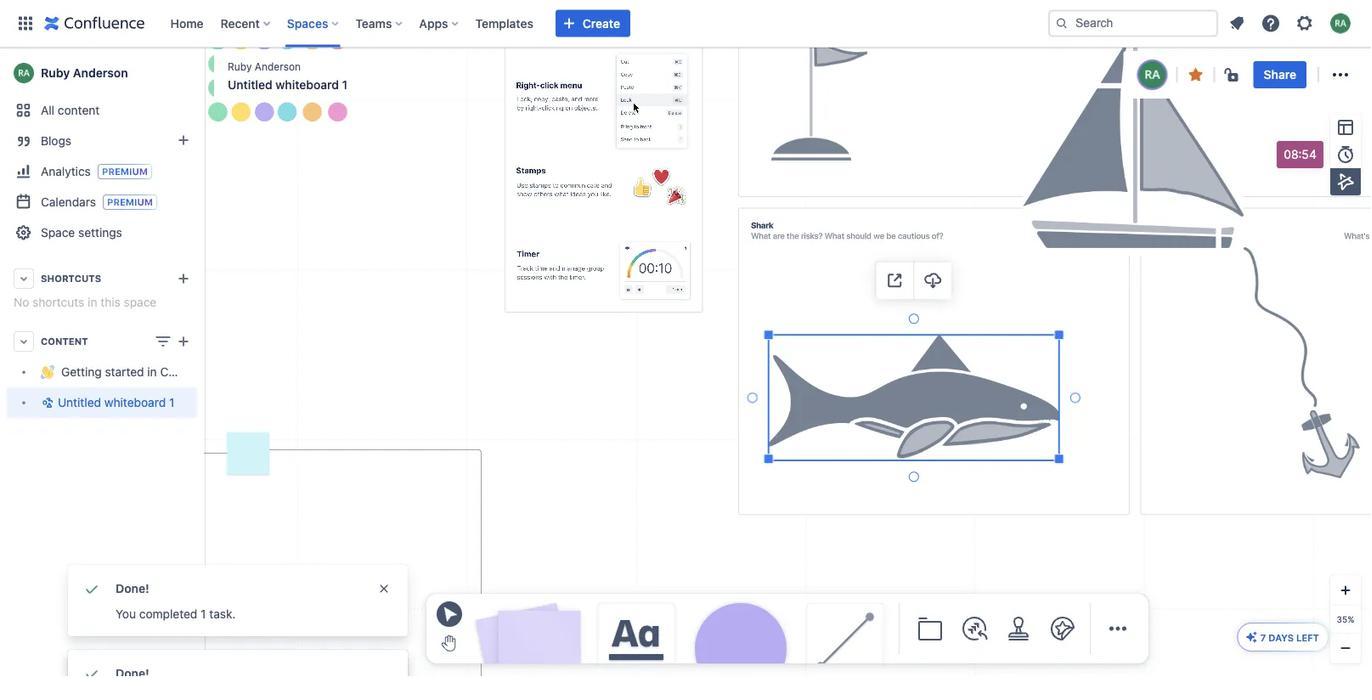 Task type: locate. For each thing, give the bounding box(es) containing it.
anderson down spaces
[[255, 60, 301, 72]]

content
[[41, 336, 88, 347]]

add shortcut image
[[173, 269, 194, 289]]

ruby right 'collapse sidebar' image
[[228, 60, 252, 72]]

ruby anderson link
[[7, 56, 197, 90], [228, 59, 301, 74]]

1 vertical spatial whiteboard
[[104, 396, 166, 410]]

shortcuts button
[[7, 263, 197, 294]]

1 down confluence
[[169, 396, 175, 410]]

success image
[[82, 579, 102, 599], [82, 664, 102, 677], [82, 664, 102, 677]]

0 horizontal spatial anderson
[[73, 66, 128, 80]]

templates
[[476, 16, 534, 30]]

0 vertical spatial whiteboard
[[276, 78, 339, 92]]

tree
[[7, 357, 223, 418]]

0 horizontal spatial untitled
[[58, 396, 101, 410]]

premium icon image
[[1246, 631, 1259, 644]]

anderson inside ruby anderson untitled whiteboard 1
[[255, 60, 301, 72]]

apps button
[[414, 10, 465, 37]]

dismiss image
[[377, 582, 391, 596]]

ruby anderson link down recent popup button
[[228, 59, 301, 74]]

confluence
[[160, 365, 223, 379]]

home link
[[165, 10, 209, 37]]

search image
[[1056, 17, 1069, 30]]

anderson
[[255, 60, 301, 72], [73, 66, 128, 80]]

started
[[105, 365, 144, 379]]

in for shortcuts
[[88, 295, 97, 309]]

banner
[[0, 0, 1372, 48]]

ruby inside ruby anderson untitled whiteboard 1
[[228, 60, 252, 72]]

premium image down analytics link at top left
[[103, 195, 157, 210]]

ruby inside 'space' element
[[41, 66, 70, 80]]

all
[[41, 103, 54, 117]]

task.
[[209, 607, 236, 621]]

1 horizontal spatial 1
[[201, 607, 206, 621]]

1 vertical spatial untitled
[[58, 396, 101, 410]]

1 inside ruby anderson untitled whiteboard 1
[[342, 78, 348, 92]]

days
[[1269, 632, 1294, 643]]

1 horizontal spatial whiteboard
[[276, 78, 339, 92]]

1 horizontal spatial ruby
[[228, 60, 252, 72]]

untitled whiteboard 1 link
[[7, 388, 197, 418]]

anderson for ruby anderson untitled whiteboard 1
[[255, 60, 301, 72]]

confluence image
[[44, 13, 145, 34], [44, 13, 145, 34]]

create
[[583, 16, 620, 30]]

0 horizontal spatial ruby
[[41, 66, 70, 80]]

1 vertical spatial in
[[147, 365, 157, 379]]

tree containing getting started in confluence
[[7, 357, 223, 418]]

untitled down getting
[[58, 396, 101, 410]]

ruby up the 'all'
[[41, 66, 70, 80]]

teams button
[[350, 10, 409, 37]]

shortcuts
[[32, 295, 84, 309]]

calendars
[[41, 195, 96, 209]]

notification icon image
[[1227, 13, 1248, 34]]

1 inside tree
[[169, 396, 175, 410]]

1
[[342, 78, 348, 92], [169, 396, 175, 410], [201, 607, 206, 621]]

1 down spaces popup button on the left of page
[[342, 78, 348, 92]]

whiteboard
[[276, 78, 339, 92], [104, 396, 166, 410]]

collapse sidebar image
[[185, 56, 223, 90]]

anderson inside 'space' element
[[73, 66, 128, 80]]

templates link
[[471, 10, 539, 37]]

2 horizontal spatial 1
[[342, 78, 348, 92]]

content
[[58, 103, 100, 117]]

whiteboard down getting started in confluence
[[104, 396, 166, 410]]

settings icon image
[[1295, 13, 1316, 34]]

0 vertical spatial 1
[[342, 78, 348, 92]]

1 vertical spatial premium image
[[103, 195, 157, 210]]

you completed 1 task.
[[116, 607, 236, 621]]

0 horizontal spatial 1
[[169, 396, 175, 410]]

you
[[116, 607, 136, 621]]

1 horizontal spatial anderson
[[255, 60, 301, 72]]

in
[[88, 295, 97, 309], [147, 365, 157, 379]]

recent button
[[216, 10, 277, 37]]

create button
[[556, 10, 631, 37]]

premium image for calendars
[[103, 195, 157, 210]]

0 vertical spatial in
[[88, 295, 97, 309]]

no restrictions image
[[1224, 65, 1244, 85]]

whiteboard down spaces
[[276, 78, 339, 92]]

premium image up the calendars "link"
[[98, 164, 152, 179]]

space settings
[[41, 226, 122, 240]]

whiteboard inside tree
[[104, 396, 166, 410]]

in left this
[[88, 295, 97, 309]]

1 horizontal spatial in
[[147, 365, 157, 379]]

untitled
[[228, 78, 273, 92], [58, 396, 101, 410]]

done!
[[116, 582, 149, 596]]

0 vertical spatial untitled
[[228, 78, 273, 92]]

space settings link
[[7, 218, 197, 248]]

0 vertical spatial premium image
[[98, 164, 152, 179]]

2 vertical spatial 1
[[201, 607, 206, 621]]

appswitcher icon image
[[15, 13, 36, 34]]

0 horizontal spatial whiteboard
[[104, 396, 166, 410]]

ruby
[[228, 60, 252, 72], [41, 66, 70, 80]]

settings
[[78, 226, 122, 240]]

untitled right 'collapse sidebar' image
[[228, 78, 273, 92]]

1 left task.
[[201, 607, 206, 621]]

premium image inside analytics link
[[98, 164, 152, 179]]

in right started
[[147, 365, 157, 379]]

home
[[170, 16, 204, 30]]

1 for untitled whiteboard 1
[[169, 396, 175, 410]]

no
[[14, 295, 29, 309]]

premium image
[[98, 164, 152, 179], [103, 195, 157, 210]]

ruby anderson link up all content link
[[7, 56, 197, 90]]

untitled whiteboard 1
[[58, 396, 175, 410]]

getting started in confluence link
[[7, 357, 223, 388]]

0 horizontal spatial in
[[88, 295, 97, 309]]

anderson up all content link
[[73, 66, 128, 80]]

7
[[1261, 632, 1267, 643]]

1 vertical spatial 1
[[169, 396, 175, 410]]

1 horizontal spatial untitled
[[228, 78, 273, 92]]

left
[[1297, 632, 1320, 643]]

premium image inside the calendars "link"
[[103, 195, 157, 210]]



Task type: describe. For each thing, give the bounding box(es) containing it.
ruby anderson untitled whiteboard 1
[[228, 60, 348, 92]]

recent
[[221, 16, 260, 30]]

analytics
[[41, 164, 91, 178]]

create a blog image
[[173, 130, 194, 150]]

getting
[[61, 365, 102, 379]]

1 horizontal spatial ruby anderson link
[[228, 59, 301, 74]]

completed
[[139, 607, 198, 621]]

unstar image
[[1186, 65, 1207, 85]]

spaces
[[287, 16, 328, 30]]

create content image
[[173, 331, 194, 352]]

tree inside 'space' element
[[7, 357, 223, 418]]

analytics link
[[7, 156, 197, 187]]

Search field
[[1049, 10, 1219, 37]]

0 horizontal spatial ruby anderson link
[[7, 56, 197, 90]]

in for started
[[147, 365, 157, 379]]

calendars link
[[7, 187, 197, 218]]

shortcuts
[[41, 273, 101, 284]]

all content
[[41, 103, 100, 117]]

untitled inside the untitled whiteboard 1 link
[[58, 396, 101, 410]]

blogs link
[[7, 126, 197, 156]]

ruby anderson image
[[1140, 61, 1167, 88]]

space element
[[0, 48, 223, 677]]

this
[[101, 295, 121, 309]]

banner containing home
[[0, 0, 1372, 48]]

share
[[1264, 68, 1297, 82]]

premium image for analytics
[[98, 164, 152, 179]]

your profile and preferences image
[[1331, 13, 1351, 34]]

7 days left
[[1261, 632, 1320, 643]]

global element
[[10, 0, 1045, 47]]

blogs
[[41, 134, 72, 148]]

ruby anderson
[[41, 66, 128, 80]]

untitled inside ruby anderson untitled whiteboard 1
[[228, 78, 273, 92]]

change view image
[[153, 331, 173, 352]]

ruby for ruby anderson
[[41, 66, 70, 80]]

content button
[[7, 326, 197, 357]]

help icon image
[[1261, 13, 1282, 34]]

7 days left button
[[1239, 624, 1328, 651]]

ruby for ruby anderson untitled whiteboard 1
[[228, 60, 252, 72]]

1 for you completed 1 task.
[[201, 607, 206, 621]]

space
[[41, 226, 75, 240]]

more actions image
[[1331, 65, 1351, 85]]

share button
[[1254, 61, 1307, 88]]

no shortcuts in this space
[[14, 295, 157, 309]]

apps
[[419, 16, 448, 30]]

whiteboard inside ruby anderson untitled whiteboard 1
[[276, 78, 339, 92]]

all content link
[[7, 95, 197, 126]]

anderson for ruby anderson
[[73, 66, 128, 80]]

space
[[124, 295, 157, 309]]

getting started in confluence
[[61, 365, 223, 379]]

teams
[[356, 16, 392, 30]]

spaces button
[[282, 10, 345, 37]]



Task type: vqa. For each thing, say whether or not it's contained in the screenshot.
'Untitled' in the Untitled Whiteboard 1 link
yes



